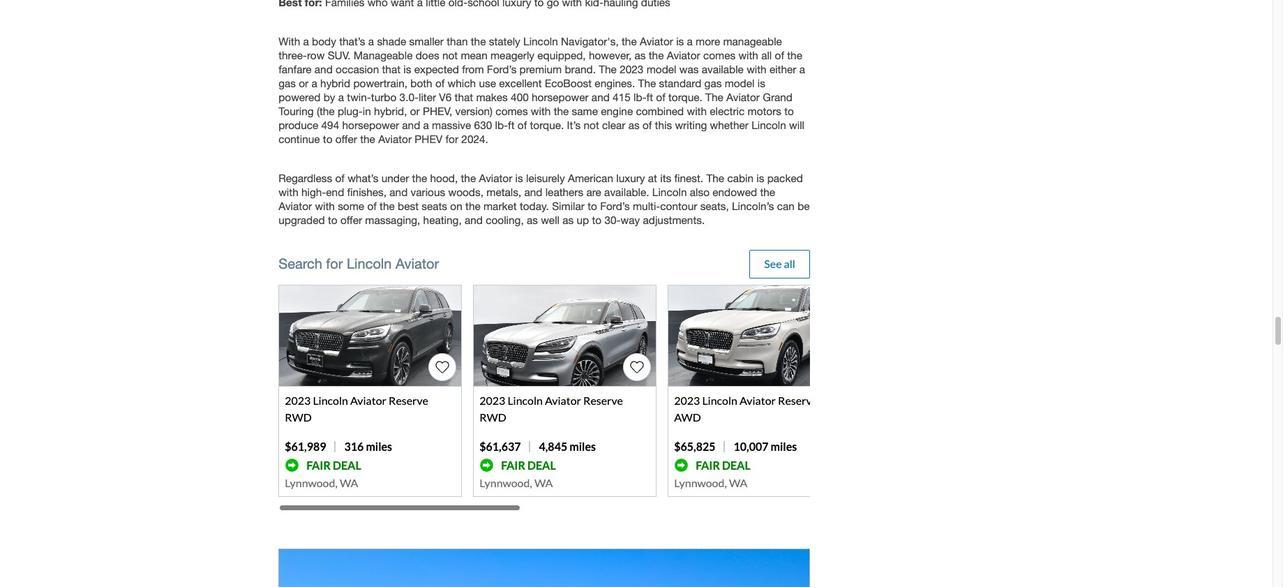 Task type: locate. For each thing, give the bounding box(es) containing it.
lincoln down massaging,
[[347, 256, 392, 272]]

horsepower down ecoboost
[[532, 91, 589, 103]]

fair deal for $61,637
[[501, 459, 556, 472]]

2 wa from the left
[[535, 476, 553, 490]]

the inside regardless of what's under the hood, the aviator is leisurely american luxury at its finest. the cabin is packed with high-end finishes, and various woods, metals, and leathers are available. lincoln also endowed the aviator with some of the best seats on the market today. similar to ford's multi-contour seats, lincoln's can be upgraded to offer massaging, heating, and cooling, as well as up to 30-way adjustments.
[[707, 172, 725, 185]]

for
[[446, 133, 459, 145], [326, 256, 343, 272]]

as right clear on the top left of the page
[[629, 119, 640, 131]]

2 horizontal spatial miles
[[771, 440, 797, 453]]

3 reserve from the left
[[779, 394, 818, 407]]

wa down 10,007 on the right bottom of page
[[730, 476, 748, 490]]

regardless
[[279, 172, 332, 185]]

316
[[345, 440, 364, 453]]

to up will
[[785, 105, 795, 117]]

0 horizontal spatial model
[[647, 63, 677, 75]]

1 horizontal spatial fair
[[501, 459, 526, 472]]

market
[[484, 200, 517, 212]]

of up combined
[[656, 91, 666, 103]]

the down woods,
[[466, 200, 481, 212]]

1 fair from the left
[[307, 459, 331, 472]]

0 horizontal spatial ford's
[[487, 63, 517, 75]]

as down similar
[[563, 214, 574, 226]]

1 fair deal from the left
[[307, 459, 361, 472]]

2 horizontal spatial wa
[[730, 476, 748, 490]]

lincoln up $61,637
[[508, 394, 543, 407]]

1 horizontal spatial 2023 lincoln aviator reserve rwd image
[[474, 286, 656, 386]]

1 vertical spatial comes
[[496, 105, 528, 117]]

0 vertical spatial offer
[[336, 133, 357, 145]]

0 vertical spatial comes
[[704, 49, 736, 61]]

fair for $65,825
[[696, 459, 720, 472]]

finishes,
[[347, 186, 387, 199]]

reserve for 316 miles
[[389, 394, 429, 407]]

1 horizontal spatial comes
[[704, 49, 736, 61]]

2023 inside 2023 lincoln aviator reserve awd
[[675, 394, 700, 407]]

0 horizontal spatial that
[[382, 63, 401, 75]]

2023 lincoln aviator reserve rwd for 4,845
[[480, 394, 623, 424]]

rwd for $61,989
[[285, 411, 312, 424]]

2023 up awd
[[675, 394, 700, 407]]

aviator up 10,007 on the right bottom of page
[[740, 394, 776, 407]]

shade
[[377, 35, 407, 47]]

ford's up 30- at left top
[[601, 200, 630, 212]]

stately
[[489, 35, 521, 47]]

aviator up standard
[[640, 35, 674, 47]]

torque. down standard
[[669, 91, 703, 103]]

lynnwood, down $65,825
[[675, 476, 727, 490]]

offer down some
[[341, 214, 362, 226]]

rwd up $61,989
[[285, 411, 312, 424]]

1 vertical spatial ford's
[[601, 200, 630, 212]]

2 horizontal spatial reserve
[[779, 394, 818, 407]]

navigator's,
[[561, 35, 619, 47]]

1 vertical spatial torque.
[[530, 119, 564, 131]]

reserve up 10,007 miles
[[779, 394, 818, 407]]

comes
[[704, 49, 736, 61], [496, 105, 528, 117]]

3 lynnwood, wa from the left
[[675, 476, 748, 490]]

rwd up $61,637
[[480, 411, 507, 424]]

all right see
[[784, 257, 796, 270]]

with up "writing"
[[687, 105, 707, 117]]

the up it's
[[554, 105, 569, 117]]

reserve up 316 miles on the left bottom of the page
[[389, 394, 429, 407]]

0 vertical spatial ft
[[647, 91, 654, 103]]

powertrain,
[[354, 77, 408, 89]]

either
[[770, 63, 797, 75]]

1 horizontal spatial torque.
[[669, 91, 703, 103]]

1 vertical spatial that
[[455, 91, 473, 103]]

0 horizontal spatial deal
[[333, 459, 361, 472]]

manageable
[[354, 49, 413, 61]]

1 lynnwood, wa from the left
[[285, 476, 358, 490]]

fair down $61,637
[[501, 459, 526, 472]]

lynnwood, down $61,637
[[480, 476, 533, 490]]

all down manageable at top right
[[762, 49, 772, 61]]

lynnwood, wa for $61,989
[[285, 476, 358, 490]]

400
[[511, 91, 529, 103]]

0 horizontal spatial miles
[[366, 440, 392, 453]]

fair for $61,637
[[501, 459, 526, 472]]

1 horizontal spatial for
[[446, 133, 459, 145]]

lb- right "415"
[[634, 91, 647, 103]]

1 vertical spatial all
[[784, 257, 796, 270]]

offer
[[336, 133, 357, 145], [341, 214, 362, 226]]

2024.
[[462, 133, 489, 145]]

1 horizontal spatial not
[[584, 119, 600, 131]]

ft up combined
[[647, 91, 654, 103]]

1 horizontal spatial gas
[[705, 77, 722, 89]]

available
[[702, 63, 744, 75]]

lynnwood, wa
[[285, 476, 358, 490], [480, 476, 553, 490], [675, 476, 748, 490]]

2023 lincoln aviator reserve rwd up 4,845
[[480, 394, 623, 424]]

(the
[[317, 105, 335, 117]]

0 horizontal spatial gas
[[279, 77, 296, 89]]

aviator up metals,
[[479, 172, 513, 185]]

hood,
[[430, 172, 458, 185]]

offer down 494
[[336, 133, 357, 145]]

0 vertical spatial model
[[647, 63, 677, 75]]

miles right 4,845
[[570, 440, 596, 453]]

the up also on the top
[[707, 172, 725, 185]]

2 horizontal spatial deal
[[723, 459, 751, 472]]

2 horizontal spatial fair
[[696, 459, 720, 472]]

ft
[[647, 91, 654, 103], [508, 119, 515, 131]]

comes up the available
[[704, 49, 736, 61]]

combined
[[636, 105, 684, 117]]

2023 lincoln aviator reserve rwd image
[[279, 286, 462, 386], [474, 286, 656, 386]]

lynnwood, for $61,989
[[285, 476, 338, 490]]

2 deal from the left
[[528, 459, 556, 472]]

miles right 316
[[366, 440, 392, 453]]

0 horizontal spatial 2023 lincoln aviator reserve rwd image
[[279, 286, 462, 386]]

4,845
[[539, 440, 568, 453]]

lynnwood, wa down $65,825
[[675, 476, 748, 490]]

contour
[[661, 200, 698, 212]]

lynnwood, wa down $61,989
[[285, 476, 358, 490]]

heating,
[[424, 214, 462, 226]]

0 horizontal spatial rwd
[[285, 411, 312, 424]]

3 wa from the left
[[730, 476, 748, 490]]

model
[[647, 63, 677, 75], [725, 77, 755, 89]]

electric
[[710, 105, 745, 117]]

1 deal from the left
[[333, 459, 361, 472]]

aviator up the was
[[667, 49, 701, 61]]

model up standard
[[647, 63, 677, 75]]

2023 lincoln aviator reserve rwd image for 316
[[279, 286, 462, 386]]

available.
[[605, 186, 650, 199]]

way
[[621, 214, 640, 226]]

the
[[471, 35, 486, 47], [622, 35, 637, 47], [649, 49, 664, 61], [788, 49, 803, 61], [554, 105, 569, 117], [360, 133, 376, 145], [412, 172, 427, 185], [461, 172, 476, 185], [761, 186, 776, 199], [380, 200, 395, 212], [466, 200, 481, 212]]

or up powered on the top left
[[299, 77, 309, 89]]

in
[[363, 105, 371, 117]]

2 2023 lincoln aviator reserve rwd image from the left
[[474, 286, 656, 386]]

0 horizontal spatial for
[[326, 256, 343, 272]]

0 horizontal spatial horsepower
[[342, 119, 399, 131]]

0 vertical spatial that
[[382, 63, 401, 75]]

0 horizontal spatial fair
[[307, 459, 331, 472]]

1 horizontal spatial reserve
[[584, 394, 623, 407]]

excellent
[[499, 77, 542, 89]]

2023 for $61,989
[[285, 394, 311, 407]]

for down "massive"
[[446, 133, 459, 145]]

ford's
[[487, 63, 517, 75], [601, 200, 630, 212]]

0 vertical spatial all
[[762, 49, 772, 61]]

1 horizontal spatial rwd
[[480, 411, 507, 424]]

1 rwd from the left
[[285, 411, 312, 424]]

3 lynnwood, from the left
[[675, 476, 727, 490]]

0 horizontal spatial wa
[[340, 476, 358, 490]]

1 vertical spatial horsepower
[[342, 119, 399, 131]]

0 vertical spatial lb-
[[634, 91, 647, 103]]

1 horizontal spatial 2023 lincoln aviator reserve rwd
[[480, 394, 623, 424]]

0 horizontal spatial fair deal
[[307, 459, 361, 472]]

lb- right the 630
[[495, 119, 508, 131]]

fair deal for $61,989
[[307, 459, 361, 472]]

0 horizontal spatial all
[[762, 49, 772, 61]]

2 miles from the left
[[570, 440, 596, 453]]

horsepower down in
[[342, 119, 399, 131]]

of
[[775, 49, 785, 61], [436, 77, 445, 89], [656, 91, 666, 103], [518, 119, 527, 131], [643, 119, 652, 131], [335, 172, 345, 185], [368, 200, 377, 212]]

1 vertical spatial for
[[326, 256, 343, 272]]

1 miles from the left
[[366, 440, 392, 453]]

miles for 316 miles
[[366, 440, 392, 453]]

comes down 400
[[496, 105, 528, 117]]

however,
[[589, 49, 632, 61]]

1 vertical spatial ft
[[508, 119, 515, 131]]

ford's down meagerly
[[487, 63, 517, 75]]

to
[[785, 105, 795, 117], [323, 133, 333, 145], [588, 200, 598, 212], [328, 214, 338, 226], [592, 214, 602, 226]]

lynnwood, down $61,989
[[285, 476, 338, 490]]

it's
[[567, 119, 581, 131]]

gas down the available
[[705, 77, 722, 89]]

not down same
[[584, 119, 600, 131]]

horsepower
[[532, 91, 589, 103], [342, 119, 399, 131]]

0 horizontal spatial lynnwood, wa
[[285, 476, 358, 490]]

occasion
[[336, 63, 379, 75]]

2023 up $61,989
[[285, 394, 311, 407]]

hybrid
[[321, 77, 351, 89]]

reserve for 4,845 miles
[[584, 394, 623, 407]]

1 vertical spatial lb-
[[495, 119, 508, 131]]

see
[[765, 257, 782, 270]]

1 horizontal spatial lynnwood,
[[480, 476, 533, 490]]

0 horizontal spatial 2023 lincoln aviator reserve rwd
[[285, 394, 429, 424]]

1 horizontal spatial lynnwood, wa
[[480, 476, 553, 490]]

aviator up the 4,845 miles
[[545, 394, 582, 407]]

is up grand
[[758, 77, 766, 89]]

twin-
[[347, 91, 371, 103]]

2023 lincoln aviator reserve rwd up 316
[[285, 394, 429, 424]]

continue
[[279, 133, 320, 145]]

torque.
[[669, 91, 703, 103], [530, 119, 564, 131]]

2 lynnwood, wa from the left
[[480, 476, 553, 490]]

3 fair from the left
[[696, 459, 720, 472]]

with
[[739, 49, 759, 61], [747, 63, 767, 75], [531, 105, 551, 117], [687, 105, 707, 117], [279, 186, 299, 199], [315, 200, 335, 212]]

lincoln up $65,825
[[703, 394, 738, 407]]

2023 lincoln aviator reserve awd image
[[669, 286, 851, 386]]

0 vertical spatial not
[[443, 49, 458, 61]]

wa down 4,845
[[535, 476, 553, 490]]

1 gas from the left
[[279, 77, 296, 89]]

phev
[[415, 133, 443, 145]]

wa
[[340, 476, 358, 490], [535, 476, 553, 490], [730, 476, 748, 490]]

reserve inside 2023 lincoln aviator reserve awd
[[779, 394, 818, 407]]

2 lynnwood, from the left
[[480, 476, 533, 490]]

be
[[798, 200, 810, 212]]

1 horizontal spatial ford's
[[601, 200, 630, 212]]

ft right the 630
[[508, 119, 515, 131]]

deal for 4,845 miles
[[528, 459, 556, 472]]

fair deal down 316
[[307, 459, 361, 472]]

endowed
[[713, 186, 758, 199]]

end
[[326, 186, 344, 199]]

three-
[[279, 49, 307, 61]]

lincoln down its
[[653, 186, 687, 199]]

1 lynnwood, from the left
[[285, 476, 338, 490]]

lb-
[[634, 91, 647, 103], [495, 119, 508, 131]]

0 vertical spatial or
[[299, 77, 309, 89]]

aviator up electric
[[727, 91, 760, 103]]

1 2023 lincoln aviator reserve rwd image from the left
[[279, 286, 462, 386]]

0 horizontal spatial lynnwood,
[[285, 476, 338, 490]]

0 vertical spatial horsepower
[[532, 91, 589, 103]]

1 horizontal spatial wa
[[535, 476, 553, 490]]

aviator up upgraded
[[279, 200, 312, 212]]

plug-
[[338, 105, 363, 117]]

reserve
[[389, 394, 429, 407], [584, 394, 623, 407], [779, 394, 818, 407]]

2 horizontal spatial fair deal
[[696, 459, 751, 472]]

reserve for 10,007 miles
[[779, 394, 818, 407]]

1 horizontal spatial deal
[[528, 459, 556, 472]]

also
[[690, 186, 710, 199]]

3 fair deal from the left
[[696, 459, 751, 472]]

deal down 4,845
[[528, 459, 556, 472]]

or down the 3.0-
[[410, 105, 420, 117]]

2 fair from the left
[[501, 459, 526, 472]]

brand.
[[565, 63, 596, 75]]

today.
[[520, 200, 549, 212]]

reserve up the 4,845 miles
[[584, 394, 623, 407]]

or
[[299, 77, 309, 89], [410, 105, 420, 117]]

2023 lincoln aviator reserve rwd
[[285, 394, 429, 424], [480, 394, 623, 424]]

0 horizontal spatial ft
[[508, 119, 515, 131]]

that
[[382, 63, 401, 75], [455, 91, 473, 103]]

2 2023 lincoln aviator reserve rwd from the left
[[480, 394, 623, 424]]

1 horizontal spatial fair deal
[[501, 459, 556, 472]]

fair for $61,989
[[307, 459, 331, 472]]

fair
[[307, 459, 331, 472], [501, 459, 526, 472], [696, 459, 720, 472]]

2023 up engines.
[[620, 63, 644, 75]]

lynnwood, for $61,637
[[480, 476, 533, 490]]

fair deal for $65,825
[[696, 459, 751, 472]]

2 horizontal spatial lynnwood,
[[675, 476, 727, 490]]

the up mean on the top of the page
[[471, 35, 486, 47]]

0 horizontal spatial lb-
[[495, 119, 508, 131]]

a right with
[[303, 35, 309, 47]]

and
[[315, 63, 333, 75], [592, 91, 610, 103], [402, 119, 421, 131], [390, 186, 408, 199], [525, 186, 543, 199], [465, 214, 483, 226]]

search for lincoln aviator
[[279, 256, 439, 272]]

1 horizontal spatial that
[[455, 91, 473, 103]]

premium
[[520, 63, 562, 75]]

lynnwood, wa for $61,637
[[480, 476, 553, 490]]

1 wa from the left
[[340, 476, 358, 490]]

2 reserve from the left
[[584, 394, 623, 407]]

deal for 10,007 miles
[[723, 459, 751, 472]]

fair deal down 4,845
[[501, 459, 556, 472]]

miles for 4,845 miles
[[570, 440, 596, 453]]

0 vertical spatial ford's
[[487, 63, 517, 75]]

1 vertical spatial or
[[410, 105, 420, 117]]

3 deal from the left
[[723, 459, 751, 472]]

aviator inside 2023 lincoln aviator reserve awd
[[740, 394, 776, 407]]

the up the either
[[788, 49, 803, 61]]

the
[[599, 63, 617, 75], [639, 77, 656, 89], [706, 91, 724, 103], [707, 172, 725, 185]]

with down manageable at top right
[[739, 49, 759, 61]]

1 horizontal spatial all
[[784, 257, 796, 270]]

1 horizontal spatial miles
[[570, 440, 596, 453]]

miles right 10,007 on the right bottom of page
[[771, 440, 797, 453]]

0 vertical spatial for
[[446, 133, 459, 145]]

1 2023 lincoln aviator reserve rwd from the left
[[285, 394, 429, 424]]

see all link
[[750, 250, 811, 278]]

lynnwood, for $65,825
[[675, 476, 727, 490]]

finest.
[[675, 172, 704, 185]]

2 rwd from the left
[[480, 411, 507, 424]]

use
[[479, 77, 496, 89]]

meagerly
[[491, 49, 535, 61]]

ford's inside regardless of what's under the hood, the aviator is leisurely american luxury at its finest. the cabin is packed with high-end finishes, and various woods, metals, and leathers are available. lincoln also endowed the aviator with some of the best seats on the market today. similar to ford's multi-contour seats, lincoln's can be upgraded to offer massaging, heating, and cooling, as well as up to 30-way adjustments.
[[601, 200, 630, 212]]

1 vertical spatial offer
[[341, 214, 362, 226]]

torque. left it's
[[530, 119, 564, 131]]

a
[[303, 35, 309, 47], [369, 35, 374, 47], [687, 35, 693, 47], [800, 63, 806, 75], [312, 77, 318, 89], [338, 91, 344, 103], [423, 119, 429, 131]]

2 fair deal from the left
[[501, 459, 556, 472]]

aviator
[[640, 35, 674, 47], [667, 49, 701, 61], [727, 91, 760, 103], [379, 133, 412, 145], [479, 172, 513, 185], [279, 200, 312, 212], [396, 256, 439, 272], [351, 394, 387, 407], [545, 394, 582, 407], [740, 394, 776, 407]]

model down the available
[[725, 77, 755, 89]]

2023
[[620, 63, 644, 75], [285, 394, 311, 407], [480, 394, 506, 407], [675, 394, 700, 407]]

is
[[677, 35, 684, 47], [404, 63, 412, 75], [758, 77, 766, 89], [516, 172, 523, 185], [757, 172, 765, 185]]

miles
[[366, 440, 392, 453], [570, 440, 596, 453], [771, 440, 797, 453]]

all
[[762, 49, 772, 61], [784, 257, 796, 270]]

1 horizontal spatial ft
[[647, 91, 654, 103]]

best
[[398, 200, 419, 212]]

1 reserve from the left
[[389, 394, 429, 407]]

fair down $61,989
[[307, 459, 331, 472]]

0 horizontal spatial reserve
[[389, 394, 429, 407]]

1 horizontal spatial model
[[725, 77, 755, 89]]

the up lincoln's at the right of the page
[[761, 186, 776, 199]]

miles for 10,007 miles
[[771, 440, 797, 453]]

as
[[635, 49, 646, 61], [629, 119, 640, 131], [527, 214, 538, 226], [563, 214, 574, 226]]

3 miles from the left
[[771, 440, 797, 453]]

2 horizontal spatial lynnwood, wa
[[675, 476, 748, 490]]

is right cabin
[[757, 172, 765, 185]]

that down manageable
[[382, 63, 401, 75]]

2023 for $65,825
[[675, 394, 700, 407]]



Task type: vqa. For each thing, say whether or not it's contained in the screenshot.
3rd Request Info
no



Task type: describe. For each thing, give the bounding box(es) containing it.
a up powered on the top left
[[312, 77, 318, 89]]

deal for 316 miles
[[333, 459, 361, 472]]

grand
[[763, 91, 793, 103]]

woods,
[[449, 186, 484, 199]]

lincoln inside regardless of what's under the hood, the aviator is leisurely american luxury at its finest. the cabin is packed with high-end finishes, and various woods, metals, and leathers are available. lincoln also endowed the aviator with some of the best seats on the market today. similar to ford's multi-contour seats, lincoln's can be upgraded to offer massaging, heating, and cooling, as well as up to 30-way adjustments.
[[653, 186, 687, 199]]

30-
[[605, 214, 621, 226]]

more
[[696, 35, 721, 47]]

1 vertical spatial not
[[584, 119, 600, 131]]

with down regardless
[[279, 186, 299, 199]]

aviator down massaging,
[[396, 256, 439, 272]]

is up both
[[404, 63, 412, 75]]

wa for 316
[[340, 476, 358, 490]]

offer inside the with a body that's a shade smaller than the stately lincoln navigator's, the aviator is a more manageable three-row suv. manageable does not mean meagerly equipped, however, as the aviator comes with all of the fanfare and occasion that is expected from ford's premium brand. the 2023 model was available with either a gas or a hybrid powertrain, both of which use excellent ecoboost engines. the standard gas model is powered by a twin-turbo 3.0-liter v6 that makes 400 horsepower and 415 lb-ft of torque. the aviator grand touring (the plug-in hybrid, or phev, version) comes with the same engine combined with electric motors to produce 494 horsepower and a massive 630 lb-ft of torque. it's not clear as of this writing whether lincoln will continue to offer the aviator phev for 2024.
[[336, 133, 357, 145]]

the down in
[[360, 133, 376, 145]]

and down under
[[390, 186, 408, 199]]

this
[[655, 119, 672, 131]]

aviator up 316 miles on the left bottom of the page
[[351, 394, 387, 407]]

$65,825
[[675, 440, 716, 453]]

under
[[382, 172, 409, 185]]

and up today.
[[525, 186, 543, 199]]

with a body that's a shade smaller than the stately lincoln navigator's, the aviator is a more manageable three-row suv. manageable does not mean meagerly equipped, however, as the aviator comes with all of the fanfare and occasion that is expected from ford's premium brand. the 2023 model was available with either a gas or a hybrid powertrain, both of which use excellent ecoboost engines. the standard gas model is powered by a twin-turbo 3.0-liter v6 that makes 400 horsepower and 415 lb-ft of torque. the aviator grand touring (the plug-in hybrid, or phev, version) comes with the same engine combined with electric motors to produce 494 horsepower and a massive 630 lb-ft of torque. it's not clear as of this writing whether lincoln will continue to offer the aviator phev for 2024.
[[279, 35, 806, 145]]

seats
[[422, 200, 448, 212]]

the down however,
[[599, 63, 617, 75]]

1 horizontal spatial or
[[410, 105, 420, 117]]

on
[[451, 200, 463, 212]]

cooling,
[[486, 214, 524, 226]]

lynnwood, wa for $65,825
[[675, 476, 748, 490]]

does
[[416, 49, 440, 61]]

3.0-
[[400, 91, 419, 103]]

2023 lincoln aviator reserve rwd image for 4,845
[[474, 286, 656, 386]]

engine
[[601, 105, 633, 117]]

american
[[568, 172, 614, 185]]

1 vertical spatial model
[[725, 77, 755, 89]]

regardless of what's under the hood, the aviator is leisurely american luxury at its finest. the cabin is packed with high-end finishes, and various woods, metals, and leathers are available. lincoln also endowed the aviator with some of the best seats on the market today. similar to ford's multi-contour seats, lincoln's can be upgraded to offer massaging, heating, and cooling, as well as up to 30-way adjustments.
[[279, 172, 810, 226]]

massive
[[432, 119, 471, 131]]

multi-
[[633, 200, 661, 212]]

version)
[[456, 105, 493, 117]]

packed
[[768, 172, 803, 185]]

a right by
[[338, 91, 344, 103]]

liter
[[419, 91, 436, 103]]

4,845 miles
[[539, 440, 596, 453]]

by
[[324, 91, 335, 103]]

the up massaging,
[[380, 200, 395, 212]]

v6
[[439, 91, 452, 103]]

equipped,
[[538, 49, 586, 61]]

makes
[[476, 91, 508, 103]]

some
[[338, 200, 365, 212]]

all inside the see all link
[[784, 257, 796, 270]]

2023 for $61,637
[[480, 394, 506, 407]]

0 horizontal spatial not
[[443, 49, 458, 61]]

engines.
[[595, 77, 636, 89]]

the up however,
[[622, 35, 637, 47]]

offer inside regardless of what's under the hood, the aviator is leisurely american luxury at its finest. the cabin is packed with high-end finishes, and various woods, metals, and leathers are available. lincoln also endowed the aviator with some of the best seats on the market today. similar to ford's multi-contour seats, lincoln's can be upgraded to offer massaging, heating, and cooling, as well as up to 30-way adjustments.
[[341, 214, 362, 226]]

to down 494
[[323, 133, 333, 145]]

the up woods,
[[461, 172, 476, 185]]

a right the either
[[800, 63, 806, 75]]

1 horizontal spatial horsepower
[[532, 91, 589, 103]]

as down today.
[[527, 214, 538, 226]]

0 horizontal spatial or
[[299, 77, 309, 89]]

of down expected
[[436, 77, 445, 89]]

phev,
[[423, 105, 453, 117]]

rwd for $61,637
[[480, 411, 507, 424]]

2024 mazda cx-90 review summary image
[[279, 549, 811, 587]]

$61,989
[[285, 440, 326, 453]]

lincoln's
[[732, 200, 775, 212]]

motors
[[748, 105, 782, 117]]

a left more in the top of the page
[[687, 35, 693, 47]]

fanfare
[[279, 63, 312, 75]]

from
[[462, 63, 484, 75]]

with down excellent
[[531, 105, 551, 117]]

2 gas from the left
[[705, 77, 722, 89]]

was
[[680, 63, 699, 75]]

manageable
[[724, 35, 783, 47]]

massaging,
[[365, 214, 421, 226]]

luxury
[[617, 172, 646, 185]]

lincoln up 316
[[313, 394, 348, 407]]

316 miles
[[345, 440, 392, 453]]

lincoln inside 2023 lincoln aviator reserve awd
[[703, 394, 738, 407]]

body
[[312, 35, 336, 47]]

1 horizontal spatial lb-
[[634, 91, 647, 103]]

all inside the with a body that's a shade smaller than the stately lincoln navigator's, the aviator is a more manageable three-row suv. manageable does not mean meagerly equipped, however, as the aviator comes with all of the fanfare and occasion that is expected from ford's premium brand. the 2023 model was available with either a gas or a hybrid powertrain, both of which use excellent ecoboost engines. the standard gas model is powered by a twin-turbo 3.0-liter v6 that makes 400 horsepower and 415 lb-ft of torque. the aviator grand touring (the plug-in hybrid, or phev, version) comes with the same engine combined with electric motors to produce 494 horsepower and a massive 630 lb-ft of torque. it's not clear as of this writing whether lincoln will continue to offer the aviator phev for 2024.
[[762, 49, 772, 61]]

high-
[[302, 186, 326, 199]]

of up the end
[[335, 172, 345, 185]]

suv.
[[328, 49, 351, 61]]

415
[[613, 91, 631, 103]]

the up combined
[[639, 77, 656, 89]]

lincoln down motors at the right top
[[752, 119, 787, 131]]

and down woods,
[[465, 214, 483, 226]]

the up standard
[[649, 49, 664, 61]]

with down the end
[[315, 200, 335, 212]]

seats,
[[701, 200, 729, 212]]

expected
[[415, 63, 459, 75]]

wa for 10,007
[[730, 476, 748, 490]]

produce
[[279, 119, 319, 131]]

and up phev on the top left of page
[[402, 119, 421, 131]]

can
[[778, 200, 795, 212]]

of left this
[[643, 119, 652, 131]]

2023 inside the with a body that's a shade smaller than the stately lincoln navigator's, the aviator is a more manageable three-row suv. manageable does not mean meagerly equipped, however, as the aviator comes with all of the fanfare and occasion that is expected from ford's premium brand. the 2023 model was available with either a gas or a hybrid powertrain, both of which use excellent ecoboost engines. the standard gas model is powered by a twin-turbo 3.0-liter v6 that makes 400 horsepower and 415 lb-ft of torque. the aviator grand touring (the plug-in hybrid, or phev, version) comes with the same engine combined with electric motors to produce 494 horsepower and a massive 630 lb-ft of torque. it's not clear as of this writing whether lincoln will continue to offer the aviator phev for 2024.
[[620, 63, 644, 75]]

and down row
[[315, 63, 333, 75]]

which
[[448, 77, 476, 89]]

of up the either
[[775, 49, 785, 61]]

is left more in the top of the page
[[677, 35, 684, 47]]

of down 400
[[518, 119, 527, 131]]

to down are
[[588, 200, 598, 212]]

are
[[587, 186, 602, 199]]

a up phev on the top left of page
[[423, 119, 429, 131]]

with left the either
[[747, 63, 767, 75]]

aviator down hybrid,
[[379, 133, 412, 145]]

as right however,
[[635, 49, 646, 61]]

search
[[279, 256, 322, 272]]

standard
[[659, 77, 702, 89]]

adjustments.
[[643, 214, 705, 226]]

various
[[411, 186, 446, 199]]

to down the end
[[328, 214, 338, 226]]

ford's inside the with a body that's a shade smaller than the stately lincoln navigator's, the aviator is a more manageable three-row suv. manageable does not mean meagerly equipped, however, as the aviator comes with all of the fanfare and occasion that is expected from ford's premium brand. the 2023 model was available with either a gas or a hybrid powertrain, both of which use excellent ecoboost engines. the standard gas model is powered by a twin-turbo 3.0-liter v6 that makes 400 horsepower and 415 lb-ft of torque. the aviator grand touring (the plug-in hybrid, or phev, version) comes with the same engine combined with electric motors to produce 494 horsepower and a massive 630 lb-ft of torque. it's not clear as of this writing whether lincoln will continue to offer the aviator phev for 2024.
[[487, 63, 517, 75]]

cabin
[[728, 172, 754, 185]]

well
[[541, 214, 560, 226]]

and down engines.
[[592, 91, 610, 103]]

metals,
[[487, 186, 522, 199]]

smaller
[[410, 35, 444, 47]]

wa for 4,845
[[535, 476, 553, 490]]

is up metals,
[[516, 172, 523, 185]]

for inside the with a body that's a shade smaller than the stately lincoln navigator's, the aviator is a more manageable three-row suv. manageable does not mean meagerly equipped, however, as the aviator comes with all of the fanfare and occasion that is expected from ford's premium brand. the 2023 model was available with either a gas or a hybrid powertrain, both of which use excellent ecoboost engines. the standard gas model is powered by a twin-turbo 3.0-liter v6 that makes 400 horsepower and 415 lb-ft of torque. the aviator grand touring (the plug-in hybrid, or phev, version) comes with the same engine combined with electric motors to produce 494 horsepower and a massive 630 lb-ft of torque. it's not clear as of this writing whether lincoln will continue to offer the aviator phev for 2024.
[[446, 133, 459, 145]]

up
[[577, 214, 589, 226]]

touring
[[279, 105, 314, 117]]

ecoboost
[[545, 77, 592, 89]]

turbo
[[371, 91, 397, 103]]

0 horizontal spatial comes
[[496, 105, 528, 117]]

the up various
[[412, 172, 427, 185]]

0 vertical spatial torque.
[[669, 91, 703, 103]]

than
[[447, 35, 468, 47]]

a up manageable
[[369, 35, 374, 47]]

that's
[[339, 35, 366, 47]]

clear
[[603, 119, 626, 131]]

the up electric
[[706, 91, 724, 103]]

to right up
[[592, 214, 602, 226]]

$61,637
[[480, 440, 521, 453]]

lincoln up equipped,
[[524, 35, 558, 47]]

what's
[[348, 172, 379, 185]]

will
[[790, 119, 805, 131]]

0 horizontal spatial torque.
[[530, 119, 564, 131]]

2023 lincoln aviator reserve rwd for 316
[[285, 394, 429, 424]]

10,007 miles
[[734, 440, 797, 453]]

494
[[322, 119, 339, 131]]

of down finishes,
[[368, 200, 377, 212]]

hybrid,
[[374, 105, 407, 117]]

mean
[[461, 49, 488, 61]]



